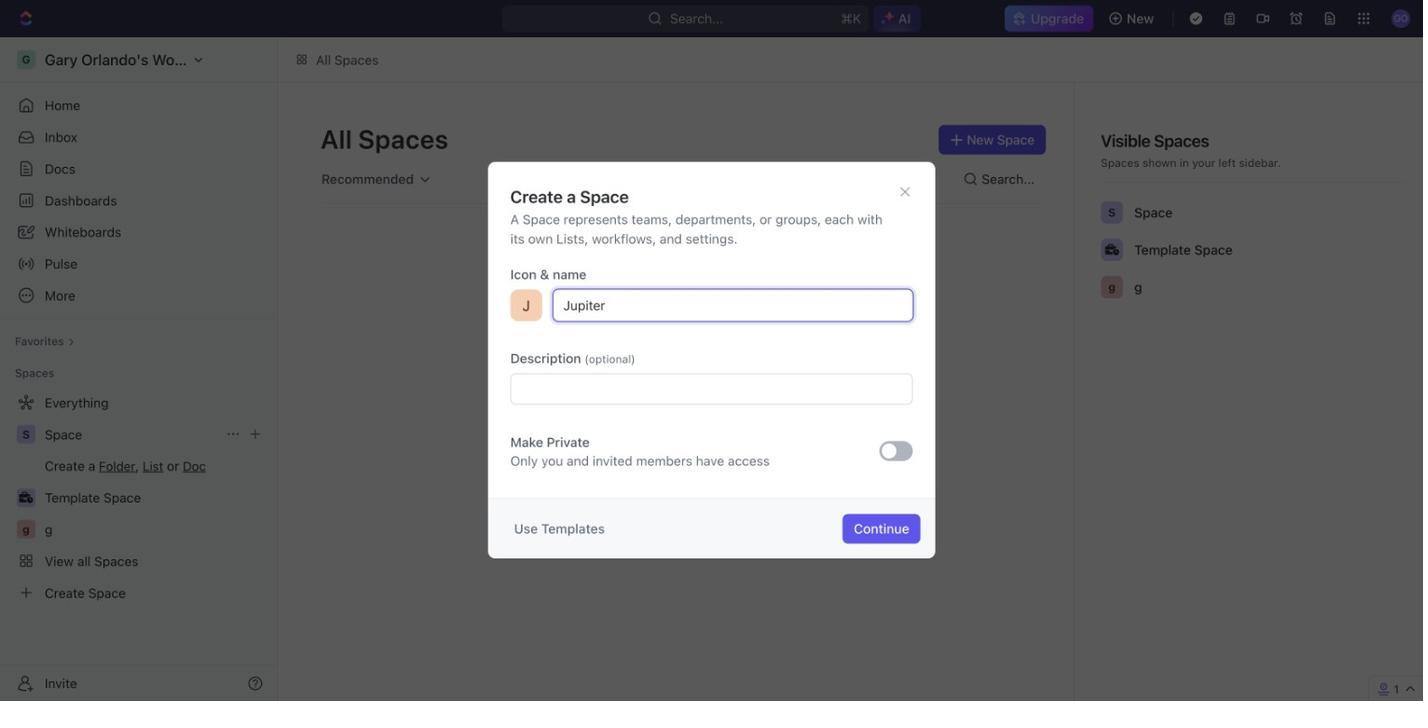 Task type: describe. For each thing, give the bounding box(es) containing it.
0 vertical spatial space, , element
[[1101, 201, 1123, 224]]



Task type: vqa. For each thing, say whether or not it's contained in the screenshot.
the left "SPACE, ," element
yes



Task type: locate. For each thing, give the bounding box(es) containing it.
1 horizontal spatial space, , element
[[1101, 201, 1123, 224]]

business time image
[[1105, 244, 1119, 255]]

e.g. Marketing, Engineering, HR field
[[553, 290, 913, 321]]

dialog
[[488, 162, 936, 559]]

space, , element inside "sidebar" navigation
[[17, 425, 35, 444]]

space, , element
[[1101, 201, 1123, 224], [17, 425, 35, 444]]

g, , element
[[1101, 276, 1123, 298]]

None field
[[510, 373, 913, 405]]

0 horizontal spatial space, , element
[[17, 425, 35, 444]]

1 vertical spatial space, , element
[[17, 425, 35, 444]]

sidebar navigation
[[0, 37, 279, 701]]



